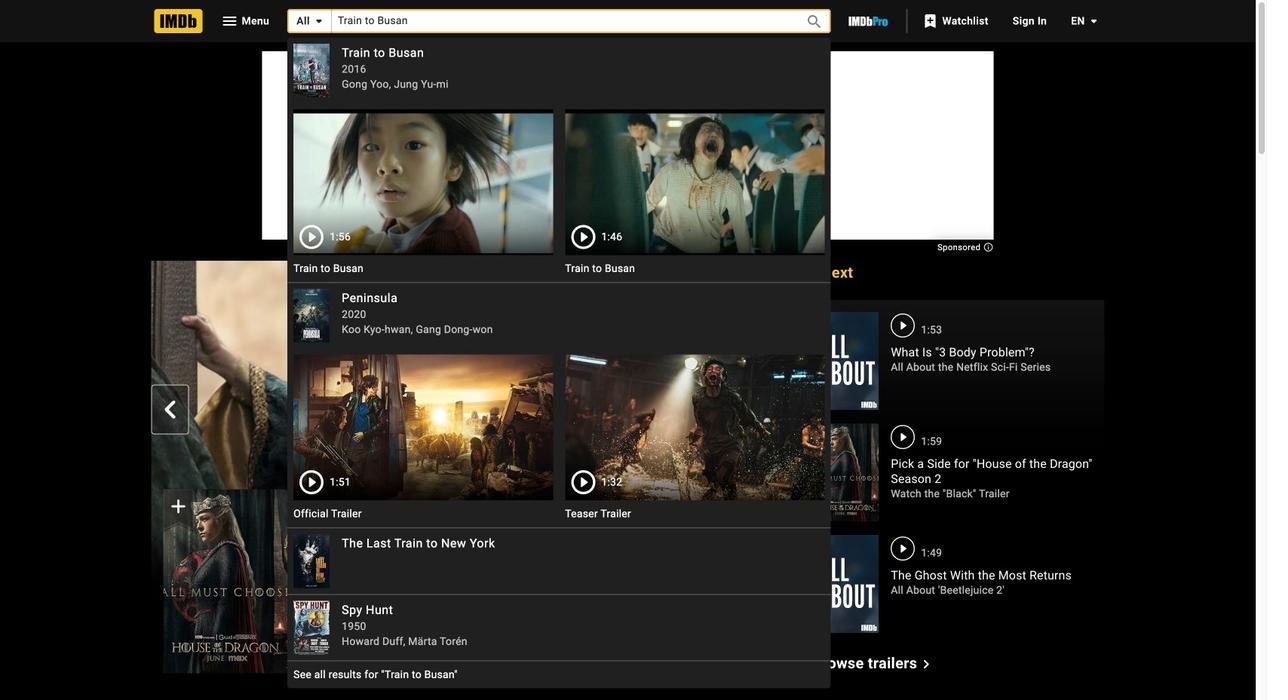 Task type: locate. For each thing, give the bounding box(es) containing it.
None field
[[287, 9, 831, 689]]

chevron right inline image
[[763, 401, 781, 419]]

spy hunt image
[[293, 601, 330, 655]]

menu image
[[221, 12, 239, 30]]

house of the dragon image
[[812, 424, 879, 522], [163, 490, 288, 674], [163, 490, 288, 674]]

group
[[293, 109, 553, 255], [565, 109, 825, 255], [151, 261, 792, 674], [293, 355, 553, 501], [565, 355, 825, 501], [163, 490, 288, 674]]

all about beetlejuice 2 image
[[812, 535, 879, 634]]

chevron right image
[[917, 656, 935, 674]]

pick a side for "house of the dragon" season 2 image
[[151, 261, 792, 621]]

Search IMDb text field
[[332, 9, 788, 33]]

option
[[287, 661, 831, 689]]

list box
[[287, 38, 831, 689]]

None search field
[[287, 9, 831, 689]]

train to busan image
[[293, 44, 330, 97], [293, 109, 553, 255], [565, 109, 825, 255]]

pick a side for "house of the dragon" season 2 element
[[151, 261, 792, 674]]

arrow drop down image
[[310, 12, 328, 30]]



Task type: describe. For each thing, give the bounding box(es) containing it.
submit search image
[[805, 13, 823, 31]]

all about 3 body problem image
[[812, 312, 879, 410]]

official trailer image
[[293, 355, 553, 501]]

chevron left inline image
[[161, 401, 179, 419]]

peninsula image
[[293, 289, 330, 343]]

home image
[[154, 9, 203, 33]]

arrow drop down image
[[1085, 12, 1103, 30]]

watchlist image
[[921, 12, 939, 30]]

teaser trailer image
[[565, 355, 825, 501]]

sponsored content section
[[262, 51, 994, 250]]

the last train to new york image
[[293, 535, 330, 588]]



Task type: vqa. For each thing, say whether or not it's contained in the screenshot.
Spy Hunt image
yes



